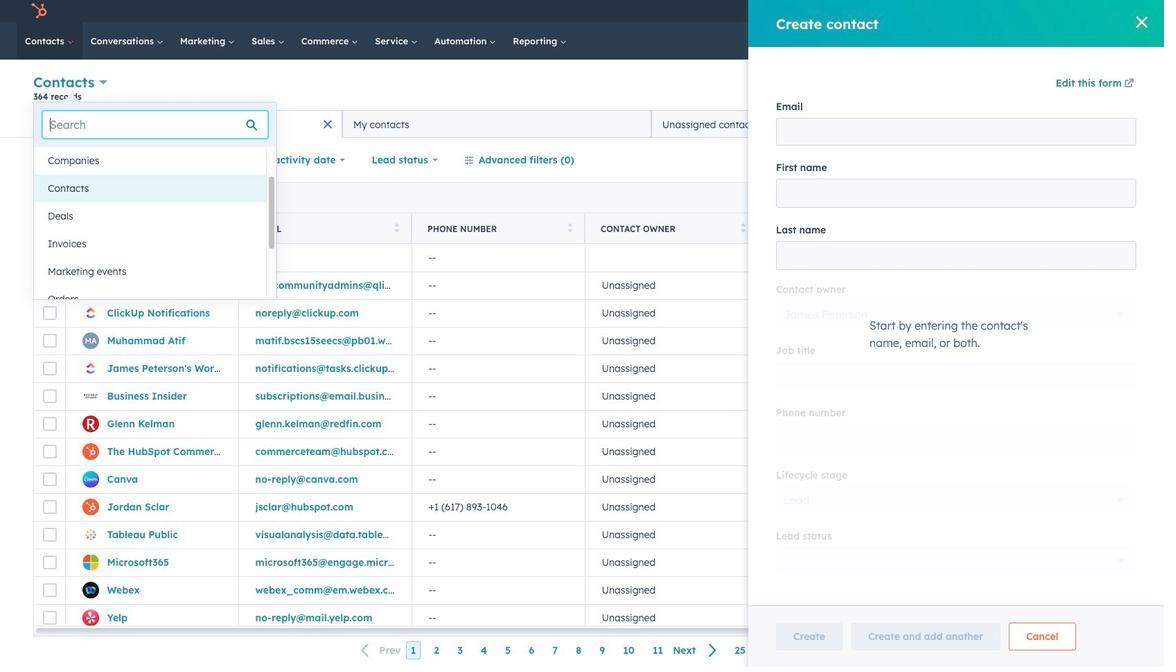 Task type: describe. For each thing, give the bounding box(es) containing it.
3 press to sort. image from the left
[[740, 223, 746, 233]]

pagination navigation
[[353, 642, 726, 660]]

Search HubSpot search field
[[970, 29, 1116, 53]]

james peterson image
[[1004, 5, 1016, 17]]

Search search field
[[42, 111, 268, 139]]

2 press to sort. image from the left
[[567, 223, 572, 233]]

marketplaces image
[[899, 6, 911, 19]]



Task type: vqa. For each thing, say whether or not it's contained in the screenshot.
the rightmost Security link
no



Task type: locate. For each thing, give the bounding box(es) containing it.
1 horizontal spatial press to sort. element
[[567, 223, 572, 235]]

0 horizontal spatial press to sort. element
[[394, 223, 399, 235]]

1 press to sort. image from the left
[[394, 223, 399, 233]]

column header
[[758, 213, 932, 244]]

press to sort. image
[[394, 223, 399, 233], [567, 223, 572, 233], [740, 223, 746, 233]]

1 press to sort. element from the left
[[394, 223, 399, 235]]

press to sort. element
[[394, 223, 399, 235], [567, 223, 572, 235], [740, 223, 746, 235]]

menu
[[798, 0, 1148, 22]]

2 press to sort. element from the left
[[567, 223, 572, 235]]

banner
[[33, 71, 1131, 110]]

3 press to sort. element from the left
[[740, 223, 746, 235]]

2 horizontal spatial press to sort. element
[[740, 223, 746, 235]]

Search name, phone, email addresses, or company search field
[[37, 185, 205, 210]]

list box
[[34, 147, 277, 313]]

2 horizontal spatial press to sort. image
[[740, 223, 746, 233]]

1 horizontal spatial press to sort. image
[[567, 223, 572, 233]]

0 horizontal spatial press to sort. image
[[394, 223, 399, 233]]



